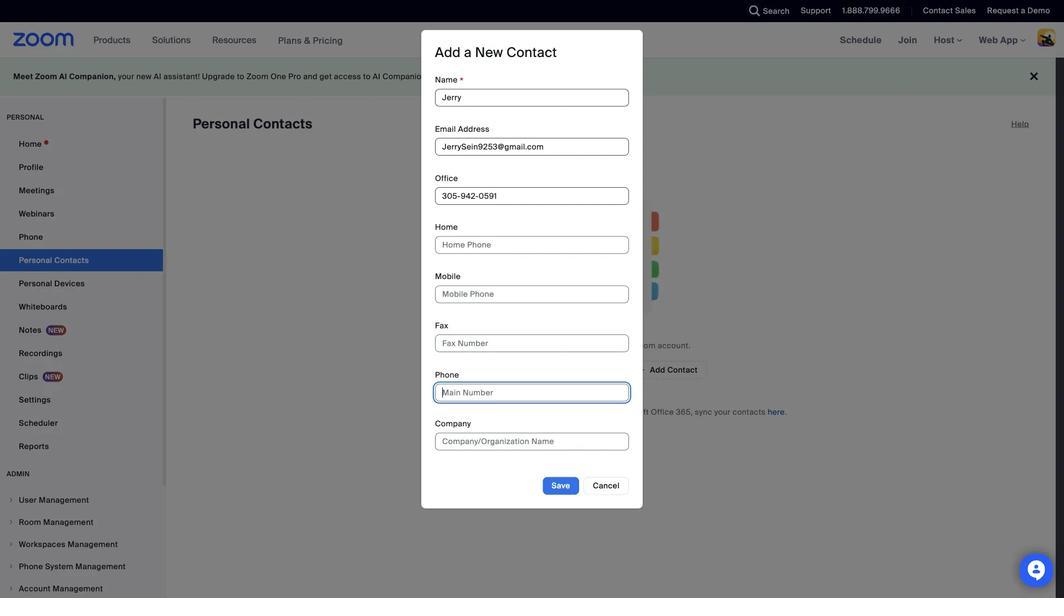 Task type: describe. For each thing, give the bounding box(es) containing it.
Email Address text field
[[435, 138, 629, 156]]

*
[[460, 75, 464, 88]]

personal menu menu
[[0, 133, 163, 459]]

upgrade
[[202, 72, 235, 82]]

a for add
[[464, 44, 472, 61]]

add a new contact dialog
[[421, 30, 643, 509]]

name
[[435, 75, 458, 85]]

3 ai from the left
[[373, 72, 381, 82]]

2 vertical spatial your
[[714, 407, 731, 417]]

profile link
[[0, 156, 163, 178]]

devices
[[54, 279, 85, 289]]

no
[[438, 72, 447, 82]]

phone inside add a new contact 'dialog'
[[435, 370, 459, 380]]

assistant!
[[163, 72, 200, 82]]

0 horizontal spatial contacts
[[545, 341, 578, 351]]

schedule
[[840, 34, 882, 46]]

scheduler link
[[0, 412, 163, 435]]

1 vertical spatial and
[[597, 407, 611, 417]]

add image
[[638, 365, 646, 375]]

whiteboards
[[19, 302, 67, 312]]

personal devices link
[[0, 273, 163, 295]]

fax
[[435, 321, 449, 331]]

support
[[801, 6, 831, 16]]

cancel
[[593, 481, 620, 491]]

save
[[552, 481, 570, 491]]

profile
[[19, 162, 43, 172]]

contact inside 'dialog'
[[507, 44, 557, 61]]

for
[[435, 407, 448, 417]]

admin menu menu
[[0, 490, 163, 599]]

plans
[[278, 35, 302, 46]]

sales
[[955, 6, 976, 16]]

meet zoom ai companion, footer
[[0, 58, 1056, 96]]

home inside personal menu "menu"
[[19, 139, 42, 149]]

contact sales
[[923, 6, 976, 16]]

here link
[[768, 407, 785, 417]]

settings link
[[0, 389, 163, 411]]

2 horizontal spatial contact
[[923, 6, 953, 16]]

here
[[768, 407, 785, 417]]

Phone text field
[[435, 384, 629, 402]]

Fax text field
[[435, 335, 629, 353]]

personal for personal contacts
[[193, 116, 250, 133]]

home inside add a new contact 'dialog'
[[435, 222, 458, 233]]

no
[[532, 341, 542, 351]]

get
[[320, 72, 332, 82]]

added
[[580, 341, 604, 351]]

email address
[[435, 124, 490, 134]]

&
[[304, 35, 311, 46]]

home link
[[0, 133, 163, 155]]

companion,
[[69, 72, 116, 82]]

office inside add a new contact 'dialog'
[[435, 173, 458, 183]]

scheduler
[[19, 418, 58, 428]]

pricing
[[313, 35, 343, 46]]

notes link
[[0, 319, 163, 341]]

additional
[[449, 72, 487, 82]]

contacts
[[253, 116, 313, 133]]

mobile
[[435, 272, 461, 282]]

new
[[475, 44, 503, 61]]

1.888.799.9666
[[842, 6, 900, 16]]

and inside meet zoom ai companion, footer
[[303, 72, 318, 82]]

clips
[[19, 372, 38, 382]]

schedule link
[[832, 22, 890, 58]]

account.
[[658, 341, 691, 351]]

a for request
[[1021, 6, 1026, 16]]

pro
[[288, 72, 301, 82]]

1.888.799.9666 button up schedule link
[[842, 6, 900, 16]]

new
[[136, 72, 152, 82]]

365,
[[676, 407, 693, 417]]

demo
[[1028, 6, 1050, 16]]



Task type: vqa. For each thing, say whether or not it's contained in the screenshot.
"Clips"
yes



Task type: locate. For each thing, give the bounding box(es) containing it.
to right the added
[[606, 341, 613, 351]]

webinars link
[[0, 203, 163, 225]]

whiteboards link
[[0, 296, 163, 318]]

a inside 'dialog'
[[464, 44, 472, 61]]

zoom up add image
[[634, 341, 656, 351]]

microsoft
[[517, 407, 553, 417], [613, 407, 649, 417]]

microsoft down add image
[[613, 407, 649, 417]]

contact sales link up join
[[915, 0, 979, 22]]

help link
[[1011, 115, 1029, 133]]

to right access
[[363, 72, 371, 82]]

1 horizontal spatial ai
[[154, 72, 161, 82]]

name *
[[435, 75, 464, 88]]

1.888.799.9666 button up 'schedule' at the right
[[834, 0, 903, 22]]

add inside 'button'
[[650, 365, 665, 375]]

recordings
[[19, 348, 62, 359]]

phone
[[19, 232, 43, 242], [435, 370, 459, 380]]

personal inside "menu"
[[19, 279, 52, 289]]

0 vertical spatial contact
[[923, 6, 953, 16]]

1 microsoft from the left
[[517, 407, 553, 417]]

cancel button
[[584, 478, 629, 495]]

First and Last Name text field
[[435, 89, 629, 107]]

home
[[19, 139, 42, 149], [435, 222, 458, 233]]

2 microsoft from the left
[[613, 407, 649, 417]]

add right add image
[[650, 365, 665, 375]]

1 vertical spatial add
[[650, 365, 665, 375]]

0 horizontal spatial and
[[303, 72, 318, 82]]

and right exchange,
[[597, 407, 611, 417]]

1 horizontal spatial and
[[597, 407, 611, 417]]

1 horizontal spatial home
[[435, 222, 458, 233]]

add contact
[[650, 365, 698, 375]]

1 vertical spatial office
[[651, 407, 674, 417]]

a
[[1021, 6, 1026, 16], [464, 44, 472, 61]]

2 vertical spatial contact
[[667, 365, 698, 375]]

contact sales link
[[915, 0, 979, 22], [923, 6, 976, 16]]

1 horizontal spatial microsoft
[[613, 407, 649, 417]]

your
[[118, 72, 134, 82], [615, 341, 632, 351], [714, 407, 731, 417]]

your right the added
[[615, 341, 632, 351]]

1 ai from the left
[[59, 72, 67, 82]]

phone up for
[[435, 370, 459, 380]]

1 vertical spatial your
[[615, 341, 632, 351]]

0 horizontal spatial a
[[464, 44, 472, 61]]

reports
[[19, 441, 49, 452]]

and
[[303, 72, 318, 82], [597, 407, 611, 417]]

1 vertical spatial contacts
[[733, 407, 766, 417]]

1 horizontal spatial personal
[[193, 116, 250, 133]]

1 horizontal spatial phone
[[435, 370, 459, 380]]

office down email
[[435, 173, 458, 183]]

0 vertical spatial office
[[435, 173, 458, 183]]

at
[[428, 72, 436, 82]]

contact
[[923, 6, 953, 16], [507, 44, 557, 61], [667, 365, 698, 375]]

phone inside phone 'link'
[[19, 232, 43, 242]]

1 horizontal spatial a
[[1021, 6, 1026, 16]]

your right the "sync"
[[714, 407, 731, 417]]

1 horizontal spatial zoom
[[247, 72, 269, 82]]

request a demo link
[[979, 0, 1064, 22], [987, 6, 1050, 16]]

personal contacts
[[193, 116, 313, 133]]

1.888.799.9666 button
[[834, 0, 903, 22], [842, 6, 900, 16]]

request a demo
[[987, 6, 1050, 16]]

1 horizontal spatial your
[[615, 341, 632, 351]]

add up no
[[435, 44, 461, 61]]

contacts left "here"
[[733, 407, 766, 417]]

sync
[[695, 407, 712, 417]]

zoom left one
[[247, 72, 269, 82]]

a left demo
[[1021, 6, 1026, 16]]

companion
[[383, 72, 426, 82]]

1 horizontal spatial contacts
[[733, 407, 766, 417]]

0 horizontal spatial personal
[[19, 279, 52, 289]]

google
[[450, 407, 477, 417]]

personal up 'whiteboards'
[[19, 279, 52, 289]]

access
[[334, 72, 361, 82]]

0 vertical spatial home
[[19, 139, 42, 149]]

cost.
[[489, 72, 508, 82]]

0 horizontal spatial home
[[19, 139, 42, 149]]

2 ai from the left
[[154, 72, 161, 82]]

microsoft down the phone text field on the bottom of page
[[517, 407, 553, 417]]

0 vertical spatial and
[[303, 72, 318, 82]]

webinars
[[19, 209, 54, 219]]

1 horizontal spatial contact
[[667, 365, 698, 375]]

2 horizontal spatial zoom
[[634, 341, 656, 351]]

0 vertical spatial contacts
[[545, 341, 578, 351]]

request
[[987, 6, 1019, 16]]

personal
[[7, 113, 44, 122]]

1 vertical spatial home
[[435, 222, 458, 233]]

0 vertical spatial personal
[[193, 116, 250, 133]]

phone link
[[0, 226, 163, 248]]

Mobile text field
[[435, 286, 629, 303]]

1 horizontal spatial to
[[363, 72, 371, 82]]

personal devices
[[19, 279, 85, 289]]

0 horizontal spatial office
[[435, 173, 458, 183]]

add a new contact
[[435, 44, 557, 61]]

to right upgrade
[[237, 72, 244, 82]]

1 vertical spatial personal
[[19, 279, 52, 289]]

plans & pricing
[[278, 35, 343, 46]]

ai right new
[[154, 72, 161, 82]]

personal
[[193, 116, 250, 133], [19, 279, 52, 289]]

email
[[435, 124, 456, 134]]

banner containing schedule
[[0, 22, 1064, 58]]

meetings navigation
[[832, 22, 1064, 58]]

phone down webinars
[[19, 232, 43, 242]]

add inside 'dialog'
[[435, 44, 461, 61]]

.
[[785, 407, 787, 417]]

your for companion,
[[118, 72, 134, 82]]

support link
[[793, 0, 834, 22], [801, 6, 831, 16]]

home up profile
[[19, 139, 42, 149]]

Company text field
[[435, 433, 629, 451]]

zoom logo image
[[13, 33, 74, 47]]

ai left companion,
[[59, 72, 67, 82]]

add
[[435, 44, 461, 61], [650, 365, 665, 375]]

for google calendar, microsoft exchange, and microsoft office 365, sync your contacts here .
[[435, 407, 787, 417]]

office
[[435, 173, 458, 183], [651, 407, 674, 417]]

join
[[899, 34, 917, 46]]

contact up 'cost.'
[[507, 44, 557, 61]]

meet
[[13, 72, 33, 82]]

clips link
[[0, 366, 163, 388]]

0 horizontal spatial microsoft
[[517, 407, 553, 417]]

save button
[[543, 478, 579, 495]]

meetings
[[19, 185, 54, 196]]

banner
[[0, 22, 1064, 58]]

notes
[[19, 325, 42, 335]]

zoom right meet
[[35, 72, 57, 82]]

calendar,
[[479, 407, 515, 417]]

ai left companion
[[373, 72, 381, 82]]

add for add contact
[[650, 365, 665, 375]]

no contacts added to your zoom account.
[[532, 341, 691, 351]]

recordings link
[[0, 343, 163, 365]]

settings
[[19, 395, 51, 405]]

zoom
[[35, 72, 57, 82], [247, 72, 269, 82], [634, 341, 656, 351]]

exchange,
[[555, 407, 595, 417]]

plans & pricing link
[[278, 35, 343, 46], [278, 35, 343, 46]]

home up mobile
[[435, 222, 458, 233]]

product information navigation
[[85, 22, 351, 58]]

reports link
[[0, 436, 163, 458]]

ai
[[59, 72, 67, 82], [154, 72, 161, 82], [373, 72, 381, 82]]

0 vertical spatial phone
[[19, 232, 43, 242]]

personal for personal devices
[[19, 279, 52, 289]]

contacts
[[545, 341, 578, 351], [733, 407, 766, 417]]

1 vertical spatial phone
[[435, 370, 459, 380]]

contact down account.
[[667, 365, 698, 375]]

0 horizontal spatial contact
[[507, 44, 557, 61]]

0 vertical spatial a
[[1021, 6, 1026, 16]]

contact sales link up meetings navigation
[[923, 6, 976, 16]]

0 horizontal spatial phone
[[19, 232, 43, 242]]

2 horizontal spatial to
[[606, 341, 613, 351]]

1 horizontal spatial office
[[651, 407, 674, 417]]

personal down upgrade
[[193, 116, 250, 133]]

your for to
[[615, 341, 632, 351]]

0 horizontal spatial to
[[237, 72, 244, 82]]

admin
[[7, 470, 30, 479]]

join link
[[890, 22, 926, 58]]

contacts right no
[[545, 341, 578, 351]]

help
[[1011, 119, 1029, 129]]

0 vertical spatial your
[[118, 72, 134, 82]]

0 vertical spatial add
[[435, 44, 461, 61]]

add contact button
[[628, 361, 707, 379]]

your left new
[[118, 72, 134, 82]]

contact left sales
[[923, 6, 953, 16]]

meet zoom ai companion, your new ai assistant! upgrade to zoom one pro and get access to ai companion at no additional cost.
[[13, 72, 510, 82]]

0 horizontal spatial zoom
[[35, 72, 57, 82]]

2 horizontal spatial your
[[714, 407, 731, 417]]

to
[[237, 72, 244, 82], [363, 72, 371, 82], [606, 341, 613, 351]]

meetings link
[[0, 180, 163, 202]]

add for add a new contact
[[435, 44, 461, 61]]

company
[[435, 419, 471, 429]]

your inside meet zoom ai companion, footer
[[118, 72, 134, 82]]

1 horizontal spatial add
[[650, 365, 665, 375]]

0 horizontal spatial ai
[[59, 72, 67, 82]]

1 vertical spatial a
[[464, 44, 472, 61]]

a left new
[[464, 44, 472, 61]]

address
[[458, 124, 490, 134]]

contact inside 'button'
[[667, 365, 698, 375]]

office left '365,'
[[651, 407, 674, 417]]

one
[[271, 72, 286, 82]]

2 horizontal spatial ai
[[373, 72, 381, 82]]

0 horizontal spatial add
[[435, 44, 461, 61]]

and left get
[[303, 72, 318, 82]]

0 horizontal spatial your
[[118, 72, 134, 82]]

1 vertical spatial contact
[[507, 44, 557, 61]]

Office Phone text field
[[435, 187, 629, 205]]

Home text field
[[435, 237, 629, 254]]



